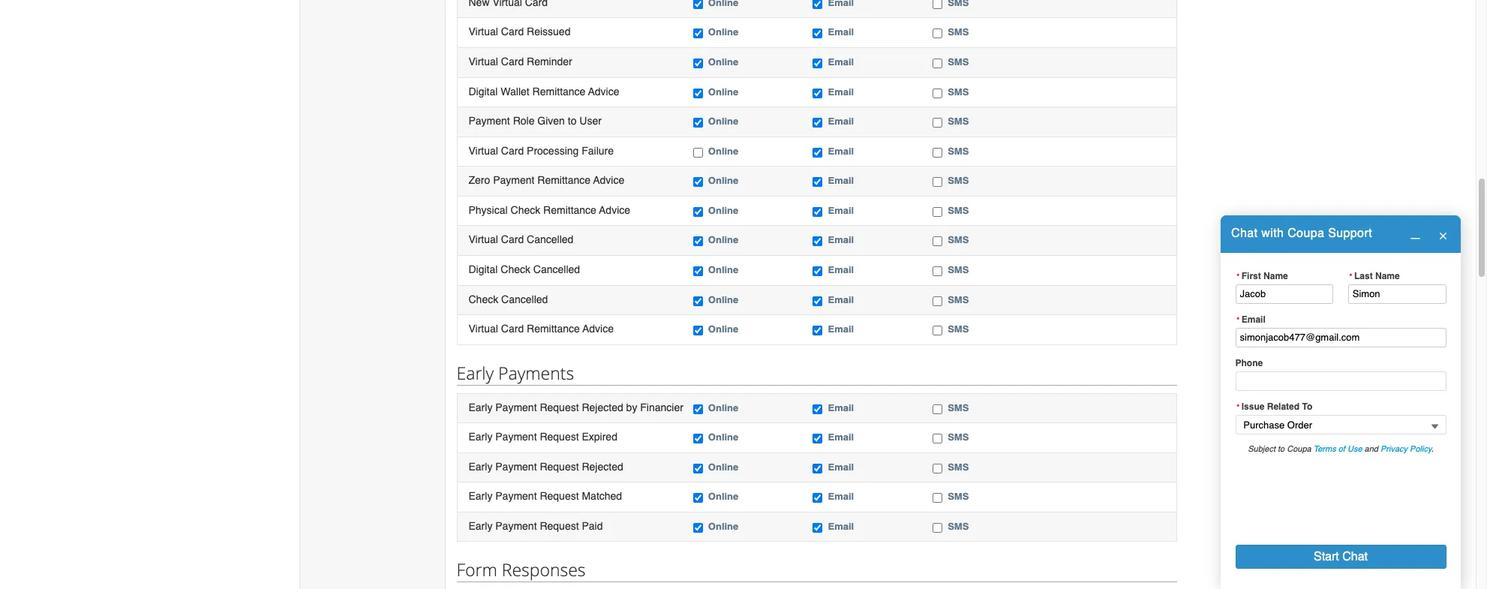 Task type: locate. For each thing, give the bounding box(es) containing it.
1 vertical spatial check
[[501, 263, 531, 275]]

check up virtual card cancelled
[[511, 204, 541, 216]]

3 virtual from the top
[[469, 145, 498, 157]]

1 online from the top
[[708, 27, 739, 38]]

issue
[[1242, 402, 1265, 412]]

request
[[540, 401, 579, 413], [540, 431, 579, 443], [540, 461, 579, 473], [540, 490, 579, 502], [540, 520, 579, 532]]

check down virtual card cancelled
[[501, 263, 531, 275]]

advice for digital wallet remittance advice
[[588, 85, 620, 97]]

14 online from the top
[[708, 461, 739, 473]]

payment for early payment request expired
[[496, 431, 537, 443]]

sms for digital check cancelled
[[948, 264, 969, 275]]

online for early payment request expired
[[708, 432, 739, 443]]

3 sms from the top
[[948, 86, 969, 97]]

payment for early payment request rejected
[[496, 461, 537, 473]]

2 rejected from the top
[[582, 461, 623, 473]]

request for early payment request paid
[[540, 520, 579, 532]]

request for early payment request expired
[[540, 431, 579, 443]]

virtual up virtual card reminder
[[469, 26, 498, 38]]

chat
[[1232, 227, 1258, 240]]

1 horizontal spatial text default image
[[1438, 231, 1448, 241]]

0 horizontal spatial name
[[1264, 271, 1288, 281]]

1 request from the top
[[540, 401, 579, 413]]

email for early payment request rejected
[[828, 461, 854, 473]]

first
[[1242, 271, 1261, 281]]

virtual down virtual card reissued
[[469, 56, 498, 68]]

email for digital wallet remittance advice
[[828, 86, 854, 97]]

online for digital check cancelled
[[708, 264, 739, 275]]

* inside * last name
[[1350, 271, 1353, 281]]

sms for early payment request expired
[[948, 432, 969, 443]]

email
[[828, 27, 854, 38], [828, 56, 854, 68], [828, 86, 854, 97], [828, 116, 854, 127], [828, 145, 854, 157], [828, 175, 854, 186], [828, 205, 854, 216], [828, 234, 854, 246], [828, 264, 854, 275], [828, 294, 854, 305], [1242, 314, 1266, 325], [828, 324, 854, 335], [828, 402, 854, 413], [828, 432, 854, 443], [828, 461, 854, 473], [828, 491, 854, 502], [828, 521, 854, 532]]

check down "digital check cancelled"
[[469, 293, 498, 305]]

cancelled down physical check remittance advice
[[527, 234, 574, 246]]

remittance for check
[[543, 204, 597, 216]]

9 online from the top
[[708, 264, 739, 275]]

email for early payment request paid
[[828, 521, 854, 532]]

cancelled down "digital check cancelled"
[[501, 293, 548, 305]]

online for virtual card processing failure
[[708, 145, 739, 157]]

none button inside chat with coupa support "dialog"
[[1236, 545, 1447, 569]]

* issue related to
[[1237, 402, 1313, 412]]

sms for virtual card reminder
[[948, 56, 969, 68]]

16 sms from the top
[[948, 521, 969, 532]]

payment role given to user
[[469, 115, 602, 127]]

2 card from the top
[[501, 56, 524, 68]]

payment down early payments in the left bottom of the page
[[496, 401, 537, 413]]

16 online from the top
[[708, 521, 739, 532]]

1 vertical spatial digital
[[469, 263, 498, 275]]

early payment request rejected by financier
[[469, 401, 684, 413]]

remittance up given
[[533, 85, 586, 97]]

sms for payment role given to user
[[948, 116, 969, 127]]

with
[[1262, 227, 1284, 240]]

name
[[1264, 271, 1288, 281], [1376, 271, 1400, 281]]

request down early payment request rejected on the bottom left of page
[[540, 490, 579, 502]]

* inside * issue related to
[[1237, 402, 1241, 411]]

2 sms from the top
[[948, 56, 969, 68]]

virtual card remittance advice
[[469, 323, 614, 335]]

virtual up zero
[[469, 145, 498, 157]]

None text field
[[1236, 284, 1334, 304], [1236, 328, 1447, 348], [1236, 284, 1334, 304], [1236, 328, 1447, 348]]

*
[[1237, 271, 1241, 281], [1350, 271, 1353, 281], [1237, 315, 1241, 324], [1237, 402, 1241, 411]]

12 online from the top
[[708, 402, 739, 413]]

payment left role
[[469, 115, 510, 127]]

15 online from the top
[[708, 491, 739, 502]]

early for early payment request expired
[[469, 431, 493, 443]]

email inside chat with coupa support "dialog"
[[1242, 314, 1266, 325]]

cancelled
[[527, 234, 574, 246], [534, 263, 580, 275], [501, 293, 548, 305]]

rejected for early payment request rejected by financier
[[582, 401, 623, 413]]

digital left 'wallet'
[[469, 85, 498, 97]]

name right last
[[1376, 271, 1400, 281]]

0 vertical spatial rejected
[[582, 401, 623, 413]]

remittance
[[533, 85, 586, 97], [538, 174, 591, 186], [543, 204, 597, 216], [527, 323, 580, 335]]

sms for early payment request matched
[[948, 491, 969, 502]]

early for early payment request paid
[[469, 520, 493, 532]]

to left user
[[568, 115, 577, 127]]

advice for physical check remittance advice
[[599, 204, 630, 216]]

given
[[538, 115, 565, 127]]

email for early payment request rejected by financier
[[828, 402, 854, 413]]

6 online from the top
[[708, 175, 739, 186]]

card for cancelled
[[501, 234, 524, 246]]

early payment request rejected
[[469, 461, 623, 473]]

2 digital from the top
[[469, 263, 498, 275]]

request up early payment request rejected on the bottom left of page
[[540, 431, 579, 443]]

card down role
[[501, 145, 524, 157]]

none field inside chat with coupa support "dialog"
[[1236, 415, 1447, 435]]

7 online from the top
[[708, 205, 739, 216]]

check
[[511, 204, 541, 216], [501, 263, 531, 275], [469, 293, 498, 305]]

policy
[[1410, 444, 1432, 454]]

request for early payment request rejected by financier
[[540, 401, 579, 413]]

virtual for virtual card processing failure
[[469, 145, 498, 157]]

early down early payments in the left bottom of the page
[[469, 401, 493, 413]]

1 virtual from the top
[[469, 26, 498, 38]]

user
[[580, 115, 602, 127]]

10 online from the top
[[708, 294, 739, 305]]

chat with coupa support dialog
[[1221, 215, 1461, 589]]

email for virtual card reminder
[[828, 56, 854, 68]]

1 digital from the top
[[469, 85, 498, 97]]

2 online from the top
[[708, 56, 739, 68]]

6 sms from the top
[[948, 175, 969, 186]]

text default image
[[1411, 230, 1420, 239], [1438, 231, 1448, 241]]

early for early payment request rejected
[[469, 461, 493, 473]]

online for virtual card reminder
[[708, 56, 739, 68]]

4 request from the top
[[540, 490, 579, 502]]

request up early payment request expired
[[540, 401, 579, 413]]

11 sms from the top
[[948, 324, 969, 335]]

name for last name
[[1376, 271, 1400, 281]]

* inside * first name
[[1237, 271, 1241, 281]]

request up early payment request matched
[[540, 461, 579, 473]]

9 sms from the top
[[948, 264, 969, 275]]

sms for virtual card reissued
[[948, 27, 969, 38]]

sms for early payment request rejected
[[948, 461, 969, 473]]

1 card from the top
[[501, 26, 524, 38]]

and
[[1365, 444, 1379, 454]]

1 vertical spatial cancelled
[[534, 263, 580, 275]]

1 horizontal spatial name
[[1376, 271, 1400, 281]]

10 sms from the top
[[948, 294, 969, 305]]

coupa for terms
[[1287, 444, 1312, 454]]

digital for digital check cancelled
[[469, 263, 498, 275]]

to
[[568, 115, 577, 127], [1278, 444, 1285, 454]]

1 vertical spatial coupa
[[1287, 444, 1312, 454]]

payment up early payment request rejected on the bottom left of page
[[496, 431, 537, 443]]

coupa left terms
[[1287, 444, 1312, 454]]

15 sms from the top
[[948, 491, 969, 502]]

digital
[[469, 85, 498, 97], [469, 263, 498, 275]]

0 vertical spatial check
[[511, 204, 541, 216]]

1 vertical spatial rejected
[[582, 461, 623, 473]]

0 vertical spatial coupa
[[1288, 227, 1325, 240]]

early for early payments
[[457, 361, 494, 385]]

payment right zero
[[493, 174, 535, 186]]

3 online from the top
[[708, 86, 739, 97]]

rejected up matched
[[582, 461, 623, 473]]

8 online from the top
[[708, 234, 739, 246]]

14 sms from the top
[[948, 461, 969, 473]]

remittance down zero payment remittance advice
[[543, 204, 597, 216]]

paid
[[582, 520, 603, 532]]

terms
[[1314, 444, 1336, 454]]

digital up check cancelled
[[469, 263, 498, 275]]

email for early payment request expired
[[828, 432, 854, 443]]

1 rejected from the top
[[582, 401, 623, 413]]

advice for virtual card remittance advice
[[583, 323, 614, 335]]

sms
[[948, 27, 969, 38], [948, 56, 969, 68], [948, 86, 969, 97], [948, 116, 969, 127], [948, 145, 969, 157], [948, 175, 969, 186], [948, 205, 969, 216], [948, 234, 969, 246], [948, 264, 969, 275], [948, 294, 969, 305], [948, 324, 969, 335], [948, 402, 969, 413], [948, 432, 969, 443], [948, 461, 969, 473], [948, 491, 969, 502], [948, 521, 969, 532]]

online for early payment request matched
[[708, 491, 739, 502]]

sms for virtual card remittance advice
[[948, 324, 969, 335]]

0 horizontal spatial to
[[568, 115, 577, 127]]

2 virtual from the top
[[469, 56, 498, 68]]

phone
[[1236, 358, 1263, 369]]

online for zero payment remittance advice
[[708, 175, 739, 186]]

email for virtual card remittance advice
[[828, 324, 854, 335]]

11 online from the top
[[708, 324, 739, 335]]

remittance down processing
[[538, 174, 591, 186]]

* last name
[[1350, 271, 1400, 281]]

email for physical check remittance advice
[[828, 205, 854, 216]]

advice
[[588, 85, 620, 97], [593, 174, 625, 186], [599, 204, 630, 216], [583, 323, 614, 335]]

card up "digital check cancelled"
[[501, 234, 524, 246]]

name right first
[[1264, 271, 1288, 281]]

None field
[[1236, 415, 1447, 435]]

None text field
[[1348, 284, 1447, 304]]

digital for digital wallet remittance advice
[[469, 85, 498, 97]]

1 horizontal spatial to
[[1278, 444, 1285, 454]]

7 sms from the top
[[948, 205, 969, 216]]

online for early payment request rejected
[[708, 461, 739, 473]]

2 name from the left
[[1376, 271, 1400, 281]]

support
[[1329, 227, 1373, 240]]

* up phone
[[1237, 315, 1241, 324]]

email for virtual card cancelled
[[828, 234, 854, 246]]

12 sms from the top
[[948, 402, 969, 413]]

2 vertical spatial cancelled
[[501, 293, 548, 305]]

early
[[457, 361, 494, 385], [469, 401, 493, 413], [469, 431, 493, 443], [469, 461, 493, 473], [469, 490, 493, 502], [469, 520, 493, 532]]

to inside chat with coupa support "dialog"
[[1278, 444, 1285, 454]]

virtual card cancelled
[[469, 234, 574, 246]]

5 request from the top
[[540, 520, 579, 532]]

virtual card reissued
[[469, 26, 571, 38]]

payment down early payment request expired
[[496, 461, 537, 473]]

* left issue
[[1237, 402, 1241, 411]]

1 name from the left
[[1264, 271, 1288, 281]]

0 vertical spatial cancelled
[[527, 234, 574, 246]]

online
[[708, 27, 739, 38], [708, 56, 739, 68], [708, 86, 739, 97], [708, 116, 739, 127], [708, 145, 739, 157], [708, 175, 739, 186], [708, 205, 739, 216], [708, 234, 739, 246], [708, 264, 739, 275], [708, 294, 739, 305], [708, 324, 739, 335], [708, 402, 739, 413], [708, 432, 739, 443], [708, 461, 739, 473], [708, 491, 739, 502], [708, 521, 739, 532]]

card for remittance
[[501, 323, 524, 335]]

early down early payment request expired
[[469, 461, 493, 473]]

None button
[[1236, 545, 1447, 569]]

5 card from the top
[[501, 323, 524, 335]]

4 sms from the top
[[948, 116, 969, 127]]

card up 'wallet'
[[501, 56, 524, 68]]

virtual for virtual card remittance advice
[[469, 323, 498, 335]]

4 virtual from the top
[[469, 234, 498, 246]]

cancelled down virtual card cancelled
[[534, 263, 580, 275]]

early payment request matched
[[469, 490, 622, 502]]

sms for virtual card processing failure
[[948, 145, 969, 157]]

virtual down check cancelled
[[469, 323, 498, 335]]

coupa
[[1288, 227, 1325, 240], [1287, 444, 1312, 454]]

sms for zero payment remittance advice
[[948, 175, 969, 186]]

early left payments
[[457, 361, 494, 385]]

privacy policy link
[[1381, 444, 1432, 454]]

13 online from the top
[[708, 432, 739, 443]]

rejected
[[582, 401, 623, 413], [582, 461, 623, 473]]

payment down early payment request matched
[[496, 520, 537, 532]]

4 card from the top
[[501, 234, 524, 246]]

1 vertical spatial to
[[1278, 444, 1285, 454]]

remittance for wallet
[[533, 85, 586, 97]]

reminder
[[527, 56, 572, 68]]

sms for physical check remittance advice
[[948, 205, 969, 216]]

virtual down physical
[[469, 234, 498, 246]]

0 vertical spatial digital
[[469, 85, 498, 97]]

physical
[[469, 204, 508, 216]]

to right subject
[[1278, 444, 1285, 454]]

early up early payment request rejected on the bottom left of page
[[469, 431, 493, 443]]

coupa right with
[[1288, 227, 1325, 240]]

financier
[[640, 401, 684, 413]]

Phone telephone field
[[1236, 371, 1447, 391]]

request for early payment request rejected
[[540, 461, 579, 473]]

5 online from the top
[[708, 145, 739, 157]]

virtual
[[469, 26, 498, 38], [469, 56, 498, 68], [469, 145, 498, 157], [469, 234, 498, 246], [469, 323, 498, 335]]

card down check cancelled
[[501, 323, 524, 335]]

None checkbox
[[933, 0, 943, 9], [693, 88, 703, 98], [933, 88, 943, 98], [933, 118, 943, 128], [933, 148, 943, 157], [693, 177, 703, 187], [813, 177, 823, 187], [933, 237, 943, 246], [933, 266, 943, 276], [933, 296, 943, 306], [933, 326, 943, 336], [813, 404, 823, 414], [933, 404, 943, 414], [693, 464, 703, 473], [933, 464, 943, 473], [693, 493, 703, 503], [933, 493, 943, 503], [813, 523, 823, 533], [933, 523, 943, 533], [933, 0, 943, 9], [693, 88, 703, 98], [933, 88, 943, 98], [933, 118, 943, 128], [933, 148, 943, 157], [693, 177, 703, 187], [813, 177, 823, 187], [933, 237, 943, 246], [933, 266, 943, 276], [933, 296, 943, 306], [933, 326, 943, 336], [813, 404, 823, 414], [933, 404, 943, 414], [693, 464, 703, 473], [933, 464, 943, 473], [693, 493, 703, 503], [933, 493, 943, 503], [813, 523, 823, 533], [933, 523, 943, 533]]

virtual for virtual card reminder
[[469, 56, 498, 68]]

sms for virtual card cancelled
[[948, 234, 969, 246]]

online for payment role given to user
[[708, 116, 739, 127]]

check cancelled
[[469, 293, 548, 305]]

payments
[[498, 361, 574, 385]]

payment
[[469, 115, 510, 127], [493, 174, 535, 186], [496, 401, 537, 413], [496, 431, 537, 443], [496, 461, 537, 473], [496, 490, 537, 502], [496, 520, 537, 532]]

None checkbox
[[693, 0, 703, 9], [813, 0, 823, 9], [693, 29, 703, 39], [813, 29, 823, 39], [933, 29, 943, 39], [693, 59, 703, 68], [813, 59, 823, 68], [933, 59, 943, 68], [813, 88, 823, 98], [693, 118, 703, 128], [813, 118, 823, 128], [693, 148, 703, 157], [813, 148, 823, 157], [933, 177, 943, 187], [693, 207, 703, 217], [813, 207, 823, 217], [933, 207, 943, 217], [693, 237, 703, 246], [813, 237, 823, 246], [693, 266, 703, 276], [813, 266, 823, 276], [693, 296, 703, 306], [813, 296, 823, 306], [693, 326, 703, 336], [813, 326, 823, 336], [693, 404, 703, 414], [693, 434, 703, 444], [813, 434, 823, 444], [933, 434, 943, 444], [813, 464, 823, 473], [813, 493, 823, 503], [693, 523, 703, 533], [693, 0, 703, 9], [813, 0, 823, 9], [693, 29, 703, 39], [813, 29, 823, 39], [933, 29, 943, 39], [693, 59, 703, 68], [813, 59, 823, 68], [933, 59, 943, 68], [813, 88, 823, 98], [693, 118, 703, 128], [813, 118, 823, 128], [693, 148, 703, 157], [813, 148, 823, 157], [933, 177, 943, 187], [693, 207, 703, 217], [813, 207, 823, 217], [933, 207, 943, 217], [693, 237, 703, 246], [813, 237, 823, 246], [693, 266, 703, 276], [813, 266, 823, 276], [693, 296, 703, 306], [813, 296, 823, 306], [693, 326, 703, 336], [813, 326, 823, 336], [693, 404, 703, 414], [693, 434, 703, 444], [813, 434, 823, 444], [933, 434, 943, 444], [813, 464, 823, 473], [813, 493, 823, 503], [693, 523, 703, 533]]

advice for zero payment remittance advice
[[593, 174, 625, 186]]

3 request from the top
[[540, 461, 579, 473]]

5 virtual from the top
[[469, 323, 498, 335]]

2 request from the top
[[540, 431, 579, 443]]

* left first
[[1237, 271, 1241, 281]]

card up virtual card reminder
[[501, 26, 524, 38]]

matched
[[582, 490, 622, 502]]

request down early payment request matched
[[540, 520, 579, 532]]

by
[[626, 401, 637, 413]]

* left last
[[1350, 271, 1353, 281]]

13 sms from the top
[[948, 432, 969, 443]]

early up early payment request paid
[[469, 490, 493, 502]]

1 sms from the top
[[948, 27, 969, 38]]

4 online from the top
[[708, 116, 739, 127]]

email for check cancelled
[[828, 294, 854, 305]]

email for digital check cancelled
[[828, 264, 854, 275]]

5 sms from the top
[[948, 145, 969, 157]]

card
[[501, 26, 524, 38], [501, 56, 524, 68], [501, 145, 524, 157], [501, 234, 524, 246], [501, 323, 524, 335]]

payment up early payment request paid
[[496, 490, 537, 502]]

early up form
[[469, 520, 493, 532]]

zero
[[469, 174, 490, 186]]

* inside * email
[[1237, 315, 1241, 324]]

online for check cancelled
[[708, 294, 739, 305]]

digital check cancelled
[[469, 263, 580, 275]]

3 card from the top
[[501, 145, 524, 157]]

failure
[[582, 145, 614, 157]]

8 sms from the top
[[948, 234, 969, 246]]

rejected left the by
[[582, 401, 623, 413]]

sms for check cancelled
[[948, 294, 969, 305]]

remittance up payments
[[527, 323, 580, 335]]

physical check remittance advice
[[469, 204, 630, 216]]



Task type: describe. For each thing, give the bounding box(es) containing it.
virtual for virtual card cancelled
[[469, 234, 498, 246]]

digital wallet remittance advice
[[469, 85, 620, 97]]

virtual for virtual card reissued
[[469, 26, 498, 38]]

subject to coupa terms of use and privacy policy .
[[1248, 444, 1434, 454]]

form
[[457, 558, 497, 582]]

online for early payment request paid
[[708, 521, 739, 532]]

2 vertical spatial check
[[469, 293, 498, 305]]

wallet
[[501, 85, 530, 97]]

* for first
[[1237, 271, 1241, 281]]

online for digital wallet remittance advice
[[708, 86, 739, 97]]

payment for early payment request paid
[[496, 520, 537, 532]]

sms for early payment request rejected by financier
[[948, 402, 969, 413]]

early payment request expired
[[469, 431, 618, 443]]

* for email
[[1237, 315, 1241, 324]]

subject
[[1248, 444, 1276, 454]]

online for virtual card reissued
[[708, 27, 739, 38]]

sms for early payment request paid
[[948, 521, 969, 532]]

payment for early payment request rejected by financier
[[496, 401, 537, 413]]

virtual card processing failure
[[469, 145, 614, 157]]

online for virtual card remittance advice
[[708, 324, 739, 335]]

* for last
[[1350, 271, 1353, 281]]

virtual card reminder
[[469, 56, 572, 68]]

reissued
[[527, 26, 571, 38]]

card for reissued
[[501, 26, 524, 38]]

payment for early payment request matched
[[496, 490, 537, 502]]

cancelled for virtual card cancelled
[[527, 234, 574, 246]]

check for physical
[[511, 204, 541, 216]]

request for early payment request matched
[[540, 490, 579, 502]]

remittance for card
[[527, 323, 580, 335]]

coupa for support
[[1288, 227, 1325, 240]]

payment for zero payment remittance advice
[[493, 174, 535, 186]]

early for early payment request rejected by financier
[[469, 401, 493, 413]]

email for zero payment remittance advice
[[828, 175, 854, 186]]

online for virtual card cancelled
[[708, 234, 739, 246]]

use
[[1348, 444, 1363, 454]]

card for processing
[[501, 145, 524, 157]]

of
[[1339, 444, 1346, 454]]

name for first name
[[1264, 271, 1288, 281]]

email for virtual card reissued
[[828, 27, 854, 38]]

privacy
[[1381, 444, 1408, 454]]

check for digital
[[501, 263, 531, 275]]

* for issue
[[1237, 402, 1241, 411]]

to
[[1302, 402, 1313, 412]]

responses
[[502, 558, 586, 582]]

Select Issue text field
[[1236, 415, 1447, 435]]

online for physical check remittance advice
[[708, 205, 739, 216]]

processing
[[527, 145, 579, 157]]

sms for digital wallet remittance advice
[[948, 86, 969, 97]]

email for payment role given to user
[[828, 116, 854, 127]]

cancelled for digital check cancelled
[[534, 263, 580, 275]]

last
[[1355, 271, 1373, 281]]

* first name
[[1237, 271, 1288, 281]]

terms of use link
[[1314, 444, 1363, 454]]

early payments
[[457, 361, 574, 385]]

form responses
[[457, 558, 586, 582]]

online for early payment request rejected by financier
[[708, 402, 739, 413]]

role
[[513, 115, 535, 127]]

related
[[1267, 402, 1300, 412]]

* email
[[1237, 314, 1266, 325]]

expired
[[582, 431, 618, 443]]

email for virtual card processing failure
[[828, 145, 854, 157]]

zero payment remittance advice
[[469, 174, 625, 186]]

rejected for early payment request rejected
[[582, 461, 623, 473]]

card for reminder
[[501, 56, 524, 68]]

remittance for payment
[[538, 174, 591, 186]]

chat with coupa support
[[1232, 227, 1373, 240]]

email for early payment request matched
[[828, 491, 854, 502]]

early payment request paid
[[469, 520, 603, 532]]

.
[[1432, 444, 1434, 454]]

0 horizontal spatial text default image
[[1411, 230, 1420, 239]]

early for early payment request matched
[[469, 490, 493, 502]]

0 vertical spatial to
[[568, 115, 577, 127]]



Task type: vqa. For each thing, say whether or not it's contained in the screenshot.
Digital Wallet Remittance Advice Online
yes



